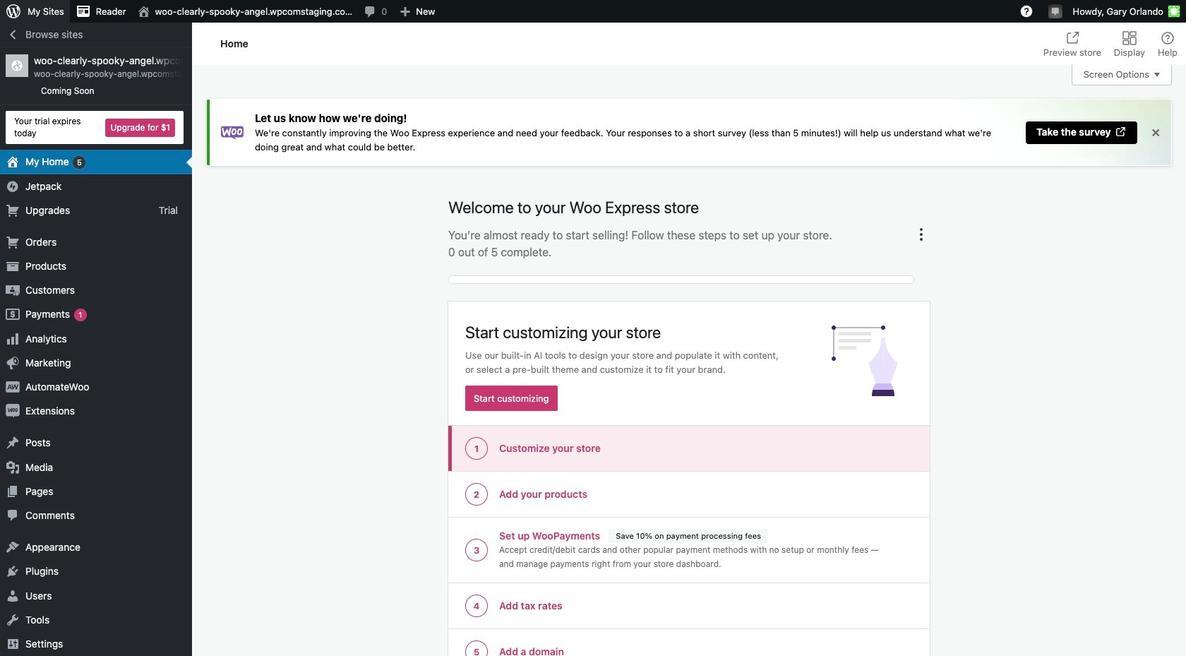 Task type: describe. For each thing, give the bounding box(es) containing it.
take the survey image
[[1115, 125, 1127, 137]]

toolbar navigation
[[0, 0, 1186, 25]]

display options image
[[1121, 30, 1138, 47]]

notification image
[[1050, 5, 1061, 16]]



Task type: vqa. For each thing, say whether or not it's contained in the screenshot.
"menu"
no



Task type: locate. For each thing, give the bounding box(es) containing it.
main menu navigation
[[0, 23, 192, 656]]

tab list
[[1035, 23, 1186, 65]]



